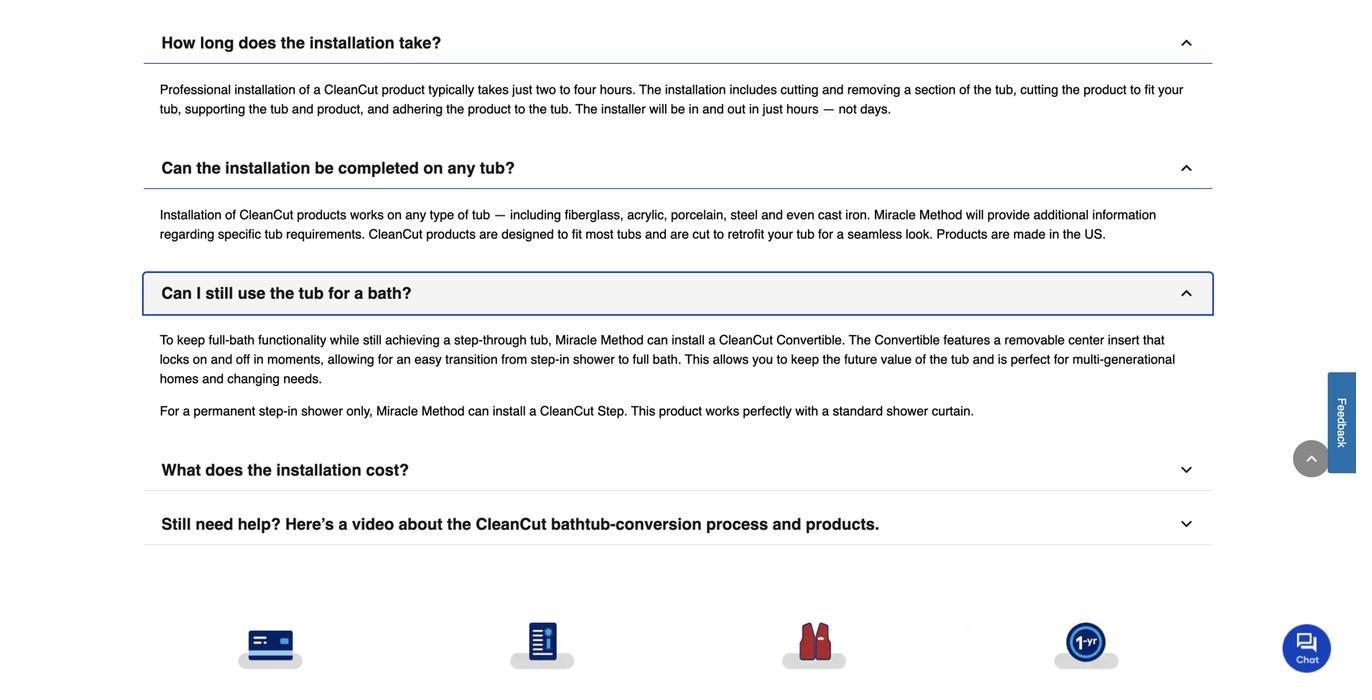 Task type: vqa. For each thing, say whether or not it's contained in the screenshot.
plastic for Plastic Storage Tote Lids
no



Task type: locate. For each thing, give the bounding box(es) containing it.
on for works
[[388, 207, 402, 222]]

2 horizontal spatial are
[[992, 227, 1010, 241]]

insert
[[1109, 332, 1140, 347]]

1 horizontal spatial cutting
[[1021, 82, 1059, 97]]

be
[[671, 101, 686, 116], [315, 159, 334, 177]]

1 vertical spatial —
[[494, 207, 507, 222]]

be right installer
[[671, 101, 686, 116]]

are left cut
[[671, 227, 689, 241]]

i
[[197, 284, 201, 302]]

tub right type
[[472, 207, 490, 222]]

will up 'products' at right
[[967, 207, 985, 222]]

tub left the product,
[[271, 101, 289, 116]]

works left perfectly
[[706, 403, 740, 418]]

can for can the installation be completed on any tub?
[[162, 159, 192, 177]]

tub up functionality at left
[[299, 284, 324, 302]]

1 vertical spatial method
[[601, 332, 644, 347]]

this right the step.
[[632, 403, 656, 418]]

2 vertical spatial step-
[[259, 403, 288, 418]]

perfectly
[[743, 403, 792, 418]]

tub down the features
[[952, 352, 970, 367]]

2 vertical spatial miracle
[[377, 403, 418, 418]]

1 vertical spatial will
[[967, 207, 985, 222]]

0 vertical spatial the
[[640, 82, 662, 97]]

1 vertical spatial any
[[406, 207, 426, 222]]

standard
[[833, 403, 884, 418]]

does right what
[[206, 461, 243, 479]]

of up specific on the left
[[225, 207, 236, 222]]

tub.
[[551, 101, 572, 116]]

1 horizontal spatial will
[[967, 207, 985, 222]]

step- down changing
[[259, 403, 288, 418]]

will right installer
[[650, 101, 668, 116]]

products down type
[[426, 227, 476, 241]]

chevron up image for tub?
[[1179, 160, 1195, 176]]

e up b
[[1336, 411, 1349, 418]]

of down how long does the installation take?
[[299, 82, 310, 97]]

installation down how long does the installation take? button
[[665, 82, 726, 97]]

installation up supporting
[[235, 82, 296, 97]]

2 horizontal spatial shower
[[887, 403, 929, 418]]

cleancut up specific on the left
[[240, 207, 294, 222]]

0 horizontal spatial install
[[493, 403, 526, 418]]

hours.
[[600, 82, 636, 97]]

of
[[299, 82, 310, 97], [960, 82, 971, 97], [225, 207, 236, 222], [458, 207, 469, 222], [916, 352, 927, 367]]

f e e d b a c k
[[1336, 398, 1349, 448]]

method down easy
[[422, 403, 465, 418]]

on
[[424, 159, 443, 177], [388, 207, 402, 222], [193, 352, 207, 367]]

0 vertical spatial be
[[671, 101, 686, 116]]

in
[[689, 101, 699, 116], [750, 101, 760, 116], [1050, 227, 1060, 241], [254, 352, 264, 367], [560, 352, 570, 367], [288, 403, 298, 418]]

miracle up seamless
[[875, 207, 916, 222]]

how
[[162, 33, 196, 52]]

does
[[239, 33, 276, 52], [206, 461, 243, 479]]

miracle right through
[[556, 332, 597, 347]]

cleancut left the step.
[[540, 403, 594, 418]]

completed
[[338, 159, 419, 177]]

will inside installation of cleancut products works on any type of tub — including fiberglass, acrylic, porcelain, steel and even cast iron. miracle method will provide additional information regarding specific tub requirements. cleancut products are designed to fit most tubs and are cut to retrofit your tub for a seamless look. products are made in the us.
[[967, 207, 985, 222]]

0 horizontal spatial fit
[[572, 227, 582, 241]]

still right i
[[206, 284, 233, 302]]

1 e from the top
[[1336, 405, 1349, 411]]

1 horizontal spatial shower
[[573, 352, 615, 367]]

1 horizontal spatial still
[[363, 332, 382, 347]]

cleancut inside professional installation of a cleancut product typically takes just two to four hours. the installation includes cutting and removing a section of the tub, cutting the product to fit your tub, supporting the tub and product, and adhering the product to the tub. the installer will be in and out in just hours — not days.
[[324, 82, 378, 97]]

1 vertical spatial your
[[768, 227, 794, 241]]

chevron up image
[[1179, 35, 1195, 51], [1179, 160, 1195, 176], [1179, 285, 1195, 301]]

step- up transition
[[454, 332, 483, 347]]

keep down convertible.
[[792, 352, 820, 367]]

0 vertical spatial —
[[823, 101, 836, 116]]

can inside button
[[162, 284, 192, 302]]

1 vertical spatial can
[[469, 403, 489, 418]]

to
[[160, 332, 174, 347]]

in down additional
[[1050, 227, 1060, 241]]

can inside button
[[162, 159, 192, 177]]

bath.
[[653, 352, 682, 367]]

curtain.
[[932, 403, 975, 418]]

and up not at right
[[823, 82, 844, 97]]

chat invite button image
[[1283, 624, 1333, 673]]

need
[[196, 515, 233, 533]]

a down cast
[[837, 227, 845, 241]]

of inside to keep full-bath functionality while still achieving a step-through tub, miracle method can install a cleancut convertible. the convertible features a removable center insert that locks on and off in moments, allowing for an easy transition from step-in shower to full bath. this allows you to keep the future value of the tub and is perfect for multi-generational homes and changing needs.
[[916, 352, 927, 367]]

can left i
[[162, 284, 192, 302]]

a up allows
[[709, 332, 716, 347]]

fit
[[1145, 82, 1155, 97], [572, 227, 582, 241]]

—
[[823, 101, 836, 116], [494, 207, 507, 222]]

full-
[[209, 332, 230, 347]]

the down four
[[576, 101, 598, 116]]

scroll to top element
[[1294, 440, 1331, 477]]

on left type
[[388, 207, 402, 222]]

3 chevron up image from the top
[[1179, 285, 1195, 301]]

any left type
[[406, 207, 426, 222]]

can down transition
[[469, 403, 489, 418]]

days.
[[861, 101, 892, 116]]

1 are from the left
[[480, 227, 498, 241]]

0 horizontal spatial are
[[480, 227, 498, 241]]

this inside to keep full-bath functionality while still achieving a step-through tub, miracle method can install a cleancut convertible. the convertible features a removable center insert that locks on and off in moments, allowing for an easy transition from step-in shower to full bath. this allows you to keep the future value of the tub and is perfect for multi-generational homes and changing needs.
[[685, 352, 710, 367]]

step- right from
[[531, 352, 560, 367]]

0 horizontal spatial method
[[422, 403, 465, 418]]

just left the two
[[513, 82, 533, 97]]

in right from
[[560, 352, 570, 367]]

0 horizontal spatial keep
[[177, 332, 205, 347]]

designed
[[502, 227, 554, 241]]

2 chevron up image from the top
[[1179, 160, 1195, 176]]

1 horizontal spatial install
[[672, 332, 705, 347]]

on right locks
[[193, 352, 207, 367]]

d
[[1336, 418, 1349, 424]]

1 vertical spatial tub,
[[160, 101, 181, 116]]

1 horizontal spatial any
[[448, 159, 476, 177]]

0 horizontal spatial will
[[650, 101, 668, 116]]

supporting
[[185, 101, 245, 116]]

shower left the "full"
[[573, 352, 615, 367]]

convertible.
[[777, 332, 846, 347]]

tub
[[271, 101, 289, 116], [472, 207, 490, 222], [265, 227, 283, 241], [797, 227, 815, 241], [299, 284, 324, 302], [952, 352, 970, 367]]

are down provide
[[992, 227, 1010, 241]]

1 chevron up image from the top
[[1179, 35, 1195, 51]]

cleancut left bathtub-
[[476, 515, 547, 533]]

2 chevron down image from the top
[[1179, 516, 1195, 532]]

shower inside to keep full-bath functionality while still achieving a step-through tub, miracle method can install a cleancut convertible. the convertible features a removable center insert that locks on and off in moments, allowing for an easy transition from step-in shower to full bath. this allows you to keep the future value of the tub and is perfect for multi-generational homes and changing needs.
[[573, 352, 615, 367]]

0 horizontal spatial any
[[406, 207, 426, 222]]

1 vertical spatial this
[[632, 403, 656, 418]]

and right process
[[773, 515, 802, 533]]

tub, down professional
[[160, 101, 181, 116]]

0 vertical spatial will
[[650, 101, 668, 116]]

a right with
[[822, 403, 830, 418]]

retrofit
[[728, 227, 765, 241]]

process
[[707, 515, 769, 533]]

of right type
[[458, 207, 469, 222]]

a up is
[[994, 332, 1002, 347]]

0 horizontal spatial just
[[513, 82, 533, 97]]

method up 'products' at right
[[920, 207, 963, 222]]

any inside installation of cleancut products works on any type of tub — including fiberglass, acrylic, porcelain, steel and even cast iron. miracle method will provide additional information regarding specific tub requirements. cleancut products are designed to fit most tubs and are cut to retrofit your tub for a seamless look. products are made in the us.
[[406, 207, 426, 222]]

chevron down image for still need help? here's a video about the cleancut bathtub-conversion process and products.
[[1179, 516, 1195, 532]]

can up bath.
[[648, 332, 669, 347]]

removable
[[1005, 332, 1066, 347]]

method inside installation of cleancut products works on any type of tub — including fiberglass, acrylic, porcelain, steel and even cast iron. miracle method will provide additional information regarding specific tub requirements. cleancut products are designed to fit most tubs and are cut to retrofit your tub for a seamless look. products are made in the us.
[[920, 207, 963, 222]]

information
[[1093, 207, 1157, 222]]

1 vertical spatial keep
[[792, 352, 820, 367]]

1 chevron down image from the top
[[1179, 462, 1195, 478]]

for
[[160, 403, 179, 418]]

on up type
[[424, 159, 443, 177]]

1 vertical spatial on
[[388, 207, 402, 222]]

permanent
[[194, 403, 255, 418]]

0 vertical spatial step-
[[454, 332, 483, 347]]

0 horizontal spatial your
[[768, 227, 794, 241]]

what does the installation cost? button
[[144, 450, 1213, 491]]

a up the product,
[[314, 82, 321, 97]]

needs.
[[284, 371, 322, 386]]

1 horizontal spatial are
[[671, 227, 689, 241]]

keep
[[177, 332, 205, 347], [792, 352, 820, 367]]

0 vertical spatial chevron up image
[[1179, 35, 1195, 51]]

0 vertical spatial works
[[350, 207, 384, 222]]

cleancut up bath?
[[369, 227, 423, 241]]

f e e d b a c k button
[[1329, 372, 1357, 473]]

is
[[999, 352, 1008, 367]]

center
[[1069, 332, 1105, 347]]

chevron down image
[[1179, 462, 1195, 478], [1179, 516, 1195, 532]]

install
[[672, 332, 705, 347], [493, 403, 526, 418]]

1 can from the top
[[162, 159, 192, 177]]

e
[[1336, 405, 1349, 411], [1336, 411, 1349, 418]]

bathtub-
[[551, 515, 616, 533]]

0 vertical spatial install
[[672, 332, 705, 347]]

chevron up image inside the can the installation be completed on any tub? button
[[1179, 160, 1195, 176]]

1 vertical spatial can
[[162, 284, 192, 302]]

of down the convertible
[[916, 352, 927, 367]]

method up the "full"
[[601, 332, 644, 347]]

through
[[483, 332, 527, 347]]

and
[[823, 82, 844, 97], [292, 101, 314, 116], [368, 101, 389, 116], [703, 101, 724, 116], [762, 207, 783, 222], [646, 227, 667, 241], [211, 352, 232, 367], [973, 352, 995, 367], [202, 371, 224, 386], [773, 515, 802, 533]]

can up "installation"
[[162, 159, 192, 177]]

cleancut up allows
[[720, 332, 773, 347]]

0 horizontal spatial tub,
[[160, 101, 181, 116]]

0 vertical spatial method
[[920, 207, 963, 222]]

includes
[[730, 82, 777, 97]]

miracle right only,
[[377, 403, 418, 418]]

0 vertical spatial fit
[[1145, 82, 1155, 97]]

2 can from the top
[[162, 284, 192, 302]]

to
[[560, 82, 571, 97], [1131, 82, 1142, 97], [515, 101, 526, 116], [558, 227, 569, 241], [714, 227, 725, 241], [619, 352, 629, 367], [777, 352, 788, 367]]

0 vertical spatial still
[[206, 284, 233, 302]]

1 vertical spatial chevron up image
[[1179, 160, 1195, 176]]

2 horizontal spatial step-
[[531, 352, 560, 367]]

e up d
[[1336, 405, 1349, 411]]

works inside installation of cleancut products works on any type of tub — including fiberglass, acrylic, porcelain, steel and even cast iron. miracle method will provide additional information regarding specific tub requirements. cleancut products are designed to fit most tubs and are cut to retrofit your tub for a seamless look. products are made in the us.
[[350, 207, 384, 222]]

chevron up image for a
[[1179, 285, 1195, 301]]

be inside button
[[315, 159, 334, 177]]

— up designed
[[494, 207, 507, 222]]

will
[[650, 101, 668, 116], [967, 207, 985, 222]]

1 horizontal spatial products
[[426, 227, 476, 241]]

1 horizontal spatial your
[[1159, 82, 1184, 97]]

1 horizontal spatial works
[[706, 403, 740, 418]]

2 vertical spatial tub,
[[531, 332, 552, 347]]

for down cast
[[819, 227, 834, 241]]

on inside installation of cleancut products works on any type of tub — including fiberglass, acrylic, porcelain, steel and even cast iron. miracle method will provide additional information regarding specific tub requirements. cleancut products are designed to fit most tubs and are cut to retrofit your tub for a seamless look. products are made in the us.
[[388, 207, 402, 222]]

1 horizontal spatial this
[[685, 352, 710, 367]]

1 horizontal spatial be
[[671, 101, 686, 116]]

0 horizontal spatial works
[[350, 207, 384, 222]]

2 e from the top
[[1336, 411, 1349, 418]]

cast
[[819, 207, 842, 222]]

1 vertical spatial be
[[315, 159, 334, 177]]

cut
[[693, 227, 710, 241]]

1 horizontal spatial keep
[[792, 352, 820, 367]]

of right section
[[960, 82, 971, 97]]

0 vertical spatial can
[[162, 159, 192, 177]]

chevron up image inside how long does the installation take? button
[[1179, 35, 1195, 51]]

— left not at right
[[823, 101, 836, 116]]

for left the multi-
[[1055, 352, 1070, 367]]

step-
[[454, 332, 483, 347], [531, 352, 560, 367], [259, 403, 288, 418]]

shower
[[573, 352, 615, 367], [301, 403, 343, 418], [887, 403, 929, 418]]

and down acrylic,
[[646, 227, 667, 241]]

miracle inside installation of cleancut products works on any type of tub — including fiberglass, acrylic, porcelain, steel and even cast iron. miracle method will provide additional information regarding specific tub requirements. cleancut products are designed to fit most tubs and are cut to retrofit your tub for a seamless look. products are made in the us.
[[875, 207, 916, 222]]

2 vertical spatial the
[[849, 332, 872, 347]]

installation up specific on the left
[[225, 159, 311, 177]]

installation
[[310, 33, 395, 52], [235, 82, 296, 97], [665, 82, 726, 97], [225, 159, 311, 177], [276, 461, 362, 479]]

for up the while
[[328, 284, 350, 302]]

does right long
[[239, 33, 276, 52]]

convertible
[[875, 332, 941, 347]]

can
[[648, 332, 669, 347], [469, 403, 489, 418]]

0 vertical spatial keep
[[177, 332, 205, 347]]

are
[[480, 227, 498, 241], [671, 227, 689, 241], [992, 227, 1010, 241]]

can
[[162, 159, 192, 177], [162, 284, 192, 302]]

0 horizontal spatial be
[[315, 159, 334, 177]]

does inside button
[[239, 33, 276, 52]]

a dark blue credit card icon. image
[[147, 623, 393, 670]]

— inside professional installation of a cleancut product typically takes just two to four hours. the installation includes cutting and removing a section of the tub, cutting the product to fit your tub, supporting the tub and product, and adhering the product to the tub. the installer will be in and out in just hours — not days.
[[823, 101, 836, 116]]

0 vertical spatial can
[[648, 332, 669, 347]]

chevron down image inside what does the installation cost? button
[[1179, 462, 1195, 478]]

shower left curtain.
[[887, 403, 929, 418]]

0 vertical spatial tub,
[[996, 82, 1017, 97]]

and right homes
[[202, 371, 224, 386]]

even
[[787, 207, 815, 222]]

0 vertical spatial on
[[424, 159, 443, 177]]

can inside to keep full-bath functionality while still achieving a step-through tub, miracle method can install a cleancut convertible. the convertible features a removable center insert that locks on and off in moments, allowing for an easy transition from step-in shower to full bath. this allows you to keep the future value of the tub and is perfect for multi-generational homes and changing needs.
[[648, 332, 669, 347]]

1 vertical spatial still
[[363, 332, 382, 347]]

tub right specific on the left
[[265, 227, 283, 241]]

method
[[920, 207, 963, 222], [601, 332, 644, 347], [422, 403, 465, 418]]

in left out
[[689, 101, 699, 116]]

installation up here's
[[276, 461, 362, 479]]

professional installation of a cleancut product typically takes just two to four hours. the installation includes cutting and removing a section of the tub, cutting the product to fit your tub, supporting the tub and product, and adhering the product to the tub. the installer will be in and out in just hours — not days.
[[160, 82, 1184, 116]]

your inside professional installation of a cleancut product typically takes just two to four hours. the installation includes cutting and removing a section of the tub, cutting the product to fit your tub, supporting the tub and product, and adhering the product to the tub. the installer will be in and out in just hours — not days.
[[1159, 82, 1184, 97]]

1 horizontal spatial tub,
[[531, 332, 552, 347]]

tub, right through
[[531, 332, 552, 347]]

keep right to
[[177, 332, 205, 347]]

what
[[162, 461, 201, 479]]

on inside button
[[424, 159, 443, 177]]

tub, right section
[[996, 82, 1017, 97]]

product,
[[317, 101, 364, 116]]

use
[[238, 284, 266, 302]]

tub inside button
[[299, 284, 324, 302]]

0 horizontal spatial —
[[494, 207, 507, 222]]

1 vertical spatial fit
[[572, 227, 582, 241]]

1 vertical spatial step-
[[531, 352, 560, 367]]

are left designed
[[480, 227, 498, 241]]

1 horizontal spatial just
[[763, 101, 783, 116]]

your inside installation of cleancut products works on any type of tub — including fiberglass, acrylic, porcelain, steel and even cast iron. miracle method will provide additional information regarding specific tub requirements. cleancut products are designed to fit most tubs and are cut to retrofit your tub for a seamless look. products are made in the us.
[[768, 227, 794, 241]]

1 horizontal spatial miracle
[[556, 332, 597, 347]]

products
[[297, 207, 347, 222], [426, 227, 476, 241]]

2 horizontal spatial tub,
[[996, 82, 1017, 97]]

1 horizontal spatial can
[[648, 332, 669, 347]]

chevron down image inside still need help? here's a video about the cleancut bathtub-conversion process and products. button
[[1179, 516, 1195, 532]]

0 vertical spatial your
[[1159, 82, 1184, 97]]

for
[[819, 227, 834, 241], [328, 284, 350, 302], [378, 352, 393, 367], [1055, 352, 1070, 367]]

0 horizontal spatial still
[[206, 284, 233, 302]]

1 horizontal spatial method
[[601, 332, 644, 347]]

most
[[586, 227, 614, 241]]

for inside installation of cleancut products works on any type of tub — including fiberglass, acrylic, porcelain, steel and even cast iron. miracle method will provide additional information regarding specific tub requirements. cleancut products are designed to fit most tubs and are cut to retrofit your tub for a seamless look. products are made in the us.
[[819, 227, 834, 241]]

1 cutting from the left
[[781, 82, 819, 97]]

0 horizontal spatial products
[[297, 207, 347, 222]]

any inside button
[[448, 159, 476, 177]]

0 horizontal spatial cutting
[[781, 82, 819, 97]]

2 horizontal spatial the
[[849, 332, 872, 347]]

0 vertical spatial does
[[239, 33, 276, 52]]

2 cutting from the left
[[1021, 82, 1059, 97]]

and left the product,
[[292, 101, 314, 116]]

in right off
[[254, 352, 264, 367]]

bath?
[[368, 284, 412, 302]]

cutting
[[781, 82, 819, 97], [1021, 82, 1059, 97]]

cleancut
[[324, 82, 378, 97], [240, 207, 294, 222], [369, 227, 423, 241], [720, 332, 773, 347], [540, 403, 594, 418], [476, 515, 547, 533]]

0 horizontal spatial on
[[193, 352, 207, 367]]

1 vertical spatial does
[[206, 461, 243, 479]]

chevron up image inside can i still use the tub for a bath? button
[[1179, 285, 1195, 301]]

installation up the product,
[[310, 33, 395, 52]]

0 horizontal spatial this
[[632, 403, 656, 418]]

the
[[281, 33, 305, 52], [974, 82, 992, 97], [1063, 82, 1081, 97], [249, 101, 267, 116], [447, 101, 465, 116], [529, 101, 547, 116], [197, 159, 221, 177], [1064, 227, 1082, 241], [270, 284, 294, 302], [823, 352, 841, 367], [930, 352, 948, 367], [248, 461, 272, 479], [447, 515, 472, 533]]

2 vertical spatial on
[[193, 352, 207, 367]]

0 vertical spatial chevron down image
[[1179, 462, 1195, 478]]

the right hours.
[[640, 82, 662, 97]]

this right bath.
[[685, 352, 710, 367]]

install down from
[[493, 403, 526, 418]]

0 vertical spatial products
[[297, 207, 347, 222]]

shower left only,
[[301, 403, 343, 418]]

any left tub? at the left of page
[[448, 159, 476, 177]]

0 vertical spatial miracle
[[875, 207, 916, 222]]

be left completed
[[315, 159, 334, 177]]

0 vertical spatial any
[[448, 159, 476, 177]]

2 horizontal spatial on
[[424, 159, 443, 177]]

the
[[640, 82, 662, 97], [576, 101, 598, 116], [849, 332, 872, 347]]

value
[[881, 352, 912, 367]]

1 vertical spatial chevron down image
[[1179, 516, 1195, 532]]

1 horizontal spatial on
[[388, 207, 402, 222]]

products up the requirements.
[[297, 207, 347, 222]]



Task type: describe. For each thing, give the bounding box(es) containing it.
can the installation be completed on any tub? button
[[144, 148, 1213, 189]]

cleancut inside to keep full-bath functionality while still achieving a step-through tub, miracle method can install a cleancut convertible. the convertible features a removable center insert that locks on and off in moments, allowing for an easy transition from step-in shower to full bath. this allows you to keep the future value of the tub and is perfect for multi-generational homes and changing needs.
[[720, 332, 773, 347]]

can for can i still use the tub for a bath?
[[162, 284, 192, 302]]

two
[[536, 82, 556, 97]]

a blue 1-year labor warranty icon. image
[[964, 623, 1210, 670]]

takes
[[478, 82, 509, 97]]

0 horizontal spatial shower
[[301, 403, 343, 418]]

multi-
[[1073, 352, 1105, 367]]

cost?
[[366, 461, 409, 479]]

a dark blue background check icon. image
[[419, 623, 666, 670]]

fit inside professional installation of a cleancut product typically takes just two to four hours. the installation includes cutting and removing a section of the tub, cutting the product to fit your tub, supporting the tub and product, and adhering the product to the tub. the installer will be in and out in just hours — not days.
[[1145, 82, 1155, 97]]

still inside to keep full-bath functionality while still achieving a step-through tub, miracle method can install a cleancut convertible. the convertible features a removable center insert that locks on and off in moments, allowing for an easy transition from step-in shower to full bath. this allows you to keep the future value of the tub and is perfect for multi-generational homes and changing needs.
[[363, 332, 382, 347]]

functionality
[[258, 332, 327, 347]]

step.
[[598, 403, 628, 418]]

conversion
[[616, 515, 702, 533]]

a inside installation of cleancut products works on any type of tub — including fiberglass, acrylic, porcelain, steel and even cast iron. miracle method will provide additional information regarding specific tub requirements. cleancut products are designed to fit most tubs and are cut to retrofit your tub for a seamless look. products are made in the us.
[[837, 227, 845, 241]]

how long does the installation take?
[[162, 33, 442, 52]]

hours
[[787, 101, 819, 116]]

installation of cleancut products works on any type of tub — including fiberglass, acrylic, porcelain, steel and even cast iron. miracle method will provide additional information regarding specific tub requirements. cleancut products are designed to fit most tubs and are cut to retrofit your tub for a seamless look. products are made in the us.
[[160, 207, 1157, 241]]

tub?
[[480, 159, 515, 177]]

any for type
[[406, 207, 426, 222]]

0 horizontal spatial can
[[469, 403, 489, 418]]

with
[[796, 403, 819, 418]]

not
[[839, 101, 857, 116]]

type
[[430, 207, 454, 222]]

0 horizontal spatial the
[[576, 101, 598, 116]]

a up the k
[[1336, 430, 1349, 436]]

on inside to keep full-bath functionality while still achieving a step-through tub, miracle method can install a cleancut convertible. the convertible features a removable center insert that locks on and off in moments, allowing for an easy transition from step-in shower to full bath. this allows you to keep the future value of the tub and is perfect for multi-generational homes and changing needs.
[[193, 352, 207, 367]]

homes
[[160, 371, 199, 386]]

and inside button
[[773, 515, 802, 533]]

here's
[[285, 515, 334, 533]]

from
[[502, 352, 527, 367]]

a lowe's red vest icon. image
[[691, 623, 938, 670]]

2 vertical spatial method
[[422, 403, 465, 418]]

out
[[728, 101, 746, 116]]

0 horizontal spatial step-
[[259, 403, 288, 418]]

and right the product,
[[368, 101, 389, 116]]

on for completed
[[424, 159, 443, 177]]

1 horizontal spatial step-
[[454, 332, 483, 347]]

be inside professional installation of a cleancut product typically takes just two to four hours. the installation includes cutting and removing a section of the tub, cutting the product to fit your tub, supporting the tub and product, and adhering the product to the tub. the installer will be in and out in just hours — not days.
[[671, 101, 686, 116]]

0 vertical spatial just
[[513, 82, 533, 97]]

install inside to keep full-bath functionality while still achieving a step-through tub, miracle method can install a cleancut convertible. the convertible features a removable center insert that locks on and off in moments, allowing for an easy transition from step-in shower to full bath. this allows you to keep the future value of the tub and is perfect for multi-generational homes and changing needs.
[[672, 332, 705, 347]]

take?
[[399, 33, 442, 52]]

four
[[574, 82, 597, 97]]

how long does the installation take? button
[[144, 23, 1213, 64]]

and left out
[[703, 101, 724, 116]]

cleancut inside button
[[476, 515, 547, 533]]

adhering
[[393, 101, 443, 116]]

tub, inside to keep full-bath functionality while still achieving a step-through tub, miracle method can install a cleancut convertible. the convertible features a removable center insert that locks on and off in moments, allowing for an easy transition from step-in shower to full bath. this allows you to keep the future value of the tub and is perfect for multi-generational homes and changing needs.
[[531, 332, 552, 347]]

a left the step.
[[530, 403, 537, 418]]

k
[[1336, 442, 1349, 448]]

miracle inside to keep full-bath functionality while still achieving a step-through tub, miracle method can install a cleancut convertible. the convertible features a removable center insert that locks on and off in moments, allowing for an easy transition from step-in shower to full bath. this allows you to keep the future value of the tub and is perfect for multi-generational homes and changing needs.
[[556, 332, 597, 347]]

installation inside button
[[310, 33, 395, 52]]

the inside installation of cleancut products works on any type of tub — including fiberglass, acrylic, porcelain, steel and even cast iron. miracle method will provide additional information regarding specific tub requirements. cleancut products are designed to fit most tubs and are cut to retrofit your tub for a seamless look. products are made in the us.
[[1064, 227, 1082, 241]]

tub down even at the top right
[[797, 227, 815, 241]]

iron.
[[846, 207, 871, 222]]

about
[[399, 515, 443, 533]]

an
[[397, 352, 411, 367]]

including
[[510, 207, 562, 222]]

look.
[[906, 227, 934, 241]]

b
[[1336, 424, 1349, 430]]

1 vertical spatial install
[[493, 403, 526, 418]]

bath
[[230, 332, 255, 347]]

1 vertical spatial just
[[763, 101, 783, 116]]

and left is
[[973, 352, 995, 367]]

achieving
[[385, 332, 440, 347]]

fit inside installation of cleancut products works on any type of tub — including fiberglass, acrylic, porcelain, steel and even cast iron. miracle method will provide additional information regarding specific tub requirements. cleancut products are designed to fit most tubs and are cut to retrofit your tub for a seamless look. products are made in the us.
[[572, 227, 582, 241]]

method inside to keep full-bath functionality while still achieving a step-through tub, miracle method can install a cleancut convertible. the convertible features a removable center insert that locks on and off in moments, allowing for an easy transition from step-in shower to full bath. this allows you to keep the future value of the tub and is perfect for multi-generational homes and changing needs.
[[601, 332, 644, 347]]

will inside professional installation of a cleancut product typically takes just two to four hours. the installation includes cutting and removing a section of the tub, cutting the product to fit your tub, supporting the tub and product, and adhering the product to the tub. the installer will be in and out in just hours — not days.
[[650, 101, 668, 116]]

3 are from the left
[[992, 227, 1010, 241]]

seamless
[[848, 227, 903, 241]]

porcelain,
[[671, 207, 727, 222]]

2 are from the left
[[671, 227, 689, 241]]

1 horizontal spatial the
[[640, 82, 662, 97]]

still need help? here's a video about the cleancut bathtub-conversion process and products. button
[[144, 504, 1213, 545]]

tubs
[[618, 227, 642, 241]]

a left video at left
[[339, 515, 348, 533]]

a right for
[[183, 403, 190, 418]]

for a permanent step-in shower only, miracle method can install a cleancut step. this product works perfectly with a standard shower curtain.
[[160, 403, 975, 418]]

transition
[[446, 352, 498, 367]]

a left bath?
[[355, 284, 364, 302]]

future
[[845, 352, 878, 367]]

regarding
[[160, 227, 215, 241]]

the inside to keep full-bath functionality while still achieving a step-through tub, miracle method can install a cleancut convertible. the convertible features a removable center insert that locks on and off in moments, allowing for an easy transition from step-in shower to full bath. this allows you to keep the future value of the tub and is perfect for multi-generational homes and changing needs.
[[849, 332, 872, 347]]

allows
[[713, 352, 749, 367]]

chevron up image
[[1304, 451, 1321, 467]]

a left section
[[905, 82, 912, 97]]

can i still use the tub for a bath? button
[[144, 273, 1213, 314]]

products.
[[806, 515, 880, 533]]

steel
[[731, 207, 758, 222]]

tub inside professional installation of a cleancut product typically takes just two to four hours. the installation includes cutting and removing a section of the tub, cutting the product to fit your tub, supporting the tub and product, and adhering the product to the tub. the installer will be in and out in just hours — not days.
[[271, 101, 289, 116]]

off
[[236, 352, 250, 367]]

installer
[[602, 101, 646, 116]]

specific
[[218, 227, 261, 241]]

you
[[753, 352, 774, 367]]

and right steel in the right of the page
[[762, 207, 783, 222]]

in right out
[[750, 101, 760, 116]]

c
[[1336, 436, 1349, 442]]

in inside installation of cleancut products works on any type of tub — including fiberglass, acrylic, porcelain, steel and even cast iron. miracle method will provide additional information regarding specific tub requirements. cleancut products are designed to fit most tubs and are cut to retrofit your tub for a seamless look. products are made in the us.
[[1050, 227, 1060, 241]]

still inside button
[[206, 284, 233, 302]]

typically
[[429, 82, 475, 97]]

in down needs.
[[288, 403, 298, 418]]

the inside button
[[281, 33, 305, 52]]

made
[[1014, 227, 1046, 241]]

full
[[633, 352, 650, 367]]

additional
[[1034, 207, 1089, 222]]

can i still use the tub for a bath?
[[162, 284, 412, 302]]

tub inside to keep full-bath functionality while still achieving a step-through tub, miracle method can install a cleancut convertible. the convertible features a removable center insert that locks on and off in moments, allowing for an easy transition from step-in shower to full bath. this allows you to keep the future value of the tub and is perfect for multi-generational homes and changing needs.
[[952, 352, 970, 367]]

— inside installation of cleancut products works on any type of tub — including fiberglass, acrylic, porcelain, steel and even cast iron. miracle method will provide additional information regarding specific tub requirements. cleancut products are designed to fit most tubs and are cut to retrofit your tub for a seamless look. products are made in the us.
[[494, 207, 507, 222]]

locks
[[160, 352, 189, 367]]

can the installation be completed on any tub?
[[162, 159, 515, 177]]

for inside button
[[328, 284, 350, 302]]

to keep full-bath functionality while still achieving a step-through tub, miracle method can install a cleancut convertible. the convertible features a removable center insert that locks on and off in moments, allowing for an easy transition from step-in shower to full bath. this allows you to keep the future value of the tub and is perfect for multi-generational homes and changing needs.
[[160, 332, 1176, 386]]

acrylic,
[[628, 207, 668, 222]]

f
[[1336, 398, 1349, 405]]

a up transition
[[444, 332, 451, 347]]

perfect
[[1011, 352, 1051, 367]]

for left an
[[378, 352, 393, 367]]

0 horizontal spatial miracle
[[377, 403, 418, 418]]

1 vertical spatial products
[[426, 227, 476, 241]]

fiberglass,
[[565, 207, 624, 222]]

still
[[162, 515, 191, 533]]

chevron down image for what does the installation cost?
[[1179, 462, 1195, 478]]

removing
[[848, 82, 901, 97]]

still need help? here's a video about the cleancut bathtub-conversion process and products.
[[162, 515, 880, 533]]

does inside button
[[206, 461, 243, 479]]

requirements.
[[286, 227, 365, 241]]

and down full-
[[211, 352, 232, 367]]

products
[[937, 227, 988, 241]]

generational
[[1105, 352, 1176, 367]]

allowing
[[328, 352, 374, 367]]

video
[[352, 515, 394, 533]]

any for tub?
[[448, 159, 476, 177]]

section
[[915, 82, 956, 97]]



